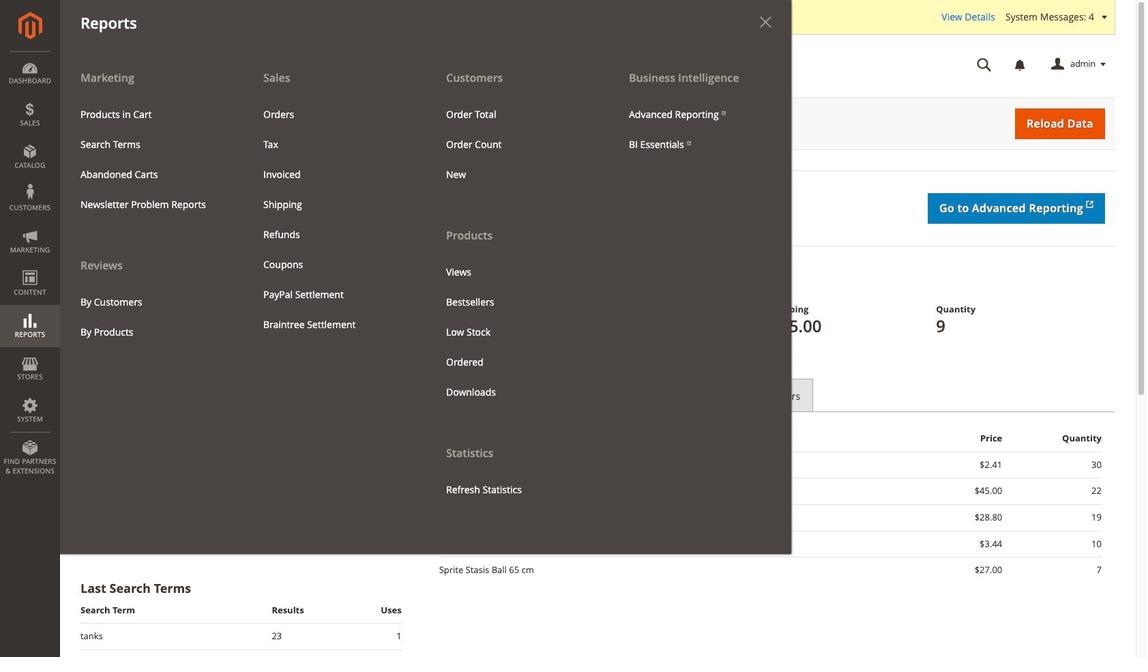 Task type: vqa. For each thing, say whether or not it's contained in the screenshot.
text box
no



Task type: locate. For each thing, give the bounding box(es) containing it.
magento admin panel image
[[18, 12, 42, 40]]

menu
[[60, 63, 792, 554], [60, 63, 243, 347], [426, 63, 609, 505], [70, 99, 233, 220], [253, 99, 416, 340], [436, 99, 599, 190], [619, 99, 781, 160], [436, 257, 599, 407], [70, 287, 233, 347]]

menu bar
[[0, 0, 792, 554]]



